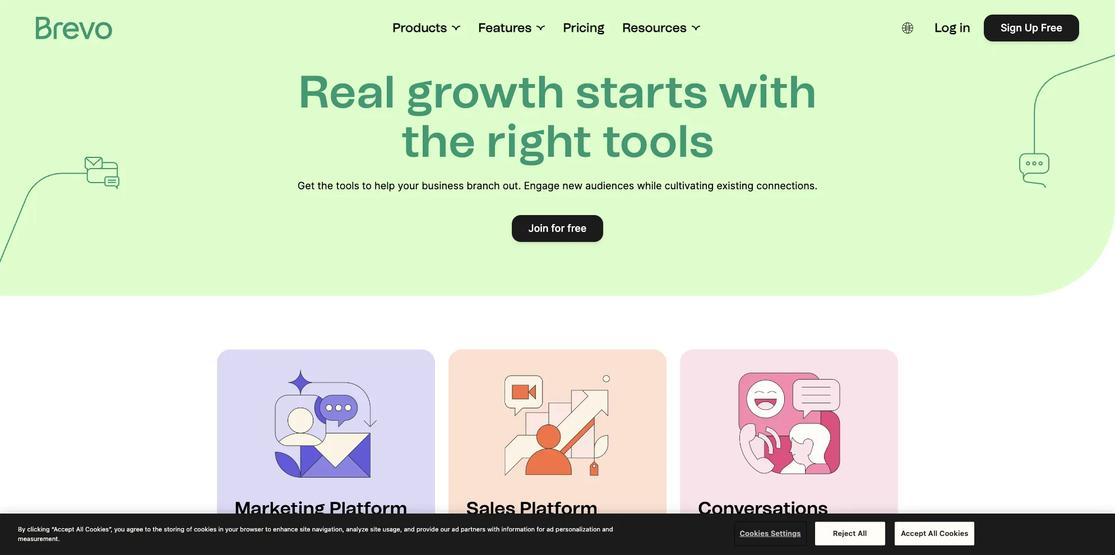 Task type: locate. For each thing, give the bounding box(es) containing it.
and right usage,
[[404, 526, 415, 533]]

1 vertical spatial for
[[537, 526, 545, 533]]

to right "browser"
[[265, 526, 271, 533]]

in
[[960, 20, 970, 35], [218, 526, 223, 533], [698, 539, 706, 551]]

by clicking "accept all cookies", you agree to the storing of cookies in your browser to enhance site navigation, analyze site usage, and provide our ad partners with information for ad personalization and measurement.
[[18, 526, 613, 542]]

ad right our in the bottom left of the page
[[452, 526, 459, 533]]

all right reject
[[858, 529, 867, 538]]

to
[[362, 180, 372, 192], [145, 526, 151, 533], [265, 526, 271, 533]]

1 horizontal spatial site
[[370, 526, 381, 533]]

for down sales platform
[[537, 526, 545, 533]]

and
[[404, 526, 415, 533], [602, 526, 613, 533]]

1 horizontal spatial real
[[698, 526, 716, 537]]

in right log
[[960, 20, 970, 35]]

and right personalization
[[602, 526, 613, 533]]

0 horizontal spatial for
[[537, 526, 545, 533]]

0 horizontal spatial tools
[[336, 180, 359, 192]]

reject all button
[[815, 522, 885, 546]]

2 vertical spatial the
[[153, 526, 162, 533]]

0 horizontal spatial and
[[404, 526, 415, 533]]

2 horizontal spatial all
[[928, 529, 938, 538]]

1 cookies from the left
[[740, 529, 769, 538]]

all right accept
[[928, 529, 938, 538]]

follow your leads,
[[466, 526, 543, 537]]

ad right leads,
[[547, 526, 554, 533]]

the right get
[[317, 180, 333, 192]]

0 horizontal spatial with
[[487, 526, 500, 533]]

0 horizontal spatial the
[[153, 526, 162, 533]]

1 vertical spatial with
[[487, 526, 500, 533]]

all inside button
[[928, 529, 938, 538]]

your right help
[[398, 180, 419, 192]]

1 horizontal spatial cookies
[[940, 529, 969, 538]]

2 horizontal spatial in
[[960, 20, 970, 35]]

for
[[551, 223, 565, 234], [537, 526, 545, 533]]

reject
[[833, 529, 856, 538]]

0 horizontal spatial to
[[145, 526, 151, 533]]

all inside "button"
[[858, 529, 867, 538]]

brevo image
[[36, 17, 112, 39]]

0 vertical spatial with
[[719, 65, 817, 119]]

3 home hero image image from the left
[[733, 368, 845, 480]]

platform up personalization
[[520, 498, 598, 520]]

in left real
[[698, 539, 706, 551]]

cookies inside button
[[740, 529, 769, 538]]

1 vertical spatial real
[[698, 526, 716, 537]]

personalization
[[556, 526, 600, 533]]

cookies up time
[[740, 529, 769, 538]]

sign up free
[[1001, 22, 1062, 34]]

usage,
[[383, 526, 402, 533]]

"accept
[[51, 526, 74, 533]]

1 vertical spatial the
[[317, 180, 333, 192]]

in inside by clicking "accept all cookies", you agree to the storing of cookies in your browser to enhance site navigation, analyze site usage, and provide our ad partners with information for ad personalization and measurement.
[[218, 526, 223, 533]]

1 horizontal spatial for
[[551, 223, 565, 234]]

your
[[398, 180, 419, 192], [225, 526, 238, 533], [496, 526, 515, 537]]

1 horizontal spatial to
[[265, 526, 271, 533]]

cookies right accept
[[940, 529, 969, 538]]

out.
[[503, 180, 521, 192]]

0 vertical spatial real
[[298, 65, 395, 119]]

2 horizontal spatial home hero image image
[[733, 368, 845, 480]]

2 platform from the left
[[520, 498, 598, 520]]

navigation,
[[312, 526, 344, 533]]

1 horizontal spatial platform
[[520, 498, 598, 520]]

log in
[[935, 20, 970, 35]]

join for free button
[[512, 215, 604, 242]]

platform
[[329, 498, 407, 520], [520, 498, 598, 520]]

2 vertical spatial in
[[698, 539, 706, 551]]

0 vertical spatial in
[[960, 20, 970, 35]]

site
[[300, 526, 310, 533], [370, 526, 381, 533]]

all right "accept
[[76, 526, 84, 533]]

0 horizontal spatial all
[[76, 526, 84, 533]]

real inside real talk, in real time
[[698, 526, 716, 537]]

1 home hero image image from the left
[[270, 368, 382, 480]]

cookies settings
[[740, 529, 801, 538]]

free
[[567, 223, 587, 234]]

site right enhance
[[300, 526, 310, 533]]

0 vertical spatial for
[[551, 223, 565, 234]]

platform up the analyze
[[329, 498, 407, 520]]

browser
[[240, 526, 264, 533]]

your left leads,
[[496, 526, 515, 537]]

2 site from the left
[[370, 526, 381, 533]]

tools up while
[[602, 114, 714, 168]]

analyze
[[346, 526, 368, 533]]

1 horizontal spatial ad
[[547, 526, 554, 533]]

while
[[637, 180, 662, 192]]

marketing
[[235, 498, 325, 520]]

products link
[[393, 20, 460, 36]]

business
[[422, 180, 464, 192]]

1 vertical spatial in
[[218, 526, 223, 533]]

tools
[[602, 114, 714, 168], [336, 180, 359, 192]]

you
[[114, 526, 125, 533]]

existing
[[717, 180, 754, 192]]

all for accept all cookies
[[928, 529, 938, 538]]

smart
[[235, 526, 261, 537]]

features link
[[478, 20, 545, 36]]

1 horizontal spatial and
[[602, 526, 613, 533]]

1 and from the left
[[404, 526, 415, 533]]

home hero image image
[[270, 368, 382, 480], [501, 368, 614, 480], [733, 368, 845, 480]]

clicking
[[27, 526, 50, 533]]

to left help
[[362, 180, 372, 192]]

0 horizontal spatial in
[[218, 526, 223, 533]]

the inside by clicking "accept all cookies", you agree to the storing of cookies in your browser to enhance site navigation, analyze site usage, and provide our ad partners with information for ad personalization and measurement.
[[153, 526, 162, 533]]

time
[[726, 539, 745, 551]]

to right agree at bottom left
[[145, 526, 151, 533]]

sign
[[1001, 22, 1022, 34]]

up
[[1025, 22, 1038, 34]]

0 vertical spatial the
[[401, 114, 476, 168]]

0 horizontal spatial cookies
[[740, 529, 769, 538]]

your left "browser"
[[225, 526, 238, 533]]

1 ad from the left
[[452, 526, 459, 533]]

cookies",
[[85, 526, 112, 533]]

the up business
[[401, 114, 476, 168]]

1 horizontal spatial in
[[698, 539, 706, 551]]

0 vertical spatial tools
[[602, 114, 714, 168]]

0 horizontal spatial real
[[298, 65, 395, 119]]

information
[[501, 526, 535, 533]]

for left free
[[551, 223, 565, 234]]

in right cookies
[[218, 526, 223, 533]]

the left storing
[[153, 526, 162, 533]]

the
[[401, 114, 476, 168], [317, 180, 333, 192], [153, 526, 162, 533]]

1 horizontal spatial all
[[858, 529, 867, 538]]

real
[[298, 65, 395, 119], [698, 526, 716, 537]]

1 horizontal spatial home hero image image
[[501, 368, 614, 480]]

features
[[478, 20, 532, 35]]

ad
[[452, 526, 459, 533], [547, 526, 554, 533]]

2 cookies from the left
[[940, 529, 969, 538]]

home hero image image for marketing
[[270, 368, 382, 480]]

cookies settings button
[[735, 523, 805, 545]]

0 horizontal spatial platform
[[329, 498, 407, 520]]

new
[[563, 180, 583, 192]]

0 horizontal spatial site
[[300, 526, 310, 533]]

0 horizontal spatial your
[[225, 526, 238, 533]]

2 home hero image image from the left
[[501, 368, 614, 480]]

with inside by clicking "accept all cookies", you agree to the storing of cookies in your browser to enhance site navigation, analyze site usage, and provide our ad partners with information for ad personalization and measurement.
[[487, 526, 500, 533]]

real inside the real growth starts with the right tools
[[298, 65, 395, 119]]

1 vertical spatial tools
[[336, 180, 359, 192]]

cookies
[[740, 529, 769, 538], [940, 529, 969, 538]]

1 platform from the left
[[329, 498, 407, 520]]

with
[[719, 65, 817, 119], [487, 526, 500, 533]]

button image
[[902, 22, 913, 34]]

2 horizontal spatial the
[[401, 114, 476, 168]]

tools left help
[[336, 180, 359, 192]]

all
[[76, 526, 84, 533], [858, 529, 867, 538], [928, 529, 938, 538]]

1 horizontal spatial tools
[[602, 114, 714, 168]]

accept all cookies
[[901, 529, 969, 538]]

all inside by clicking "accept all cookies", you agree to the storing of cookies in your browser to enhance site navigation, analyze site usage, and provide our ad partners with information for ad personalization and measurement.
[[76, 526, 84, 533]]

accept
[[901, 529, 926, 538]]

0 horizontal spatial home hero image image
[[270, 368, 382, 480]]

accept all cookies button
[[895, 522, 975, 546]]

of
[[186, 526, 192, 533]]

0 horizontal spatial ad
[[452, 526, 459, 533]]

marketing platform
[[235, 498, 407, 520]]

1 horizontal spatial with
[[719, 65, 817, 119]]

storing
[[164, 526, 184, 533]]

products
[[393, 20, 447, 35]]

site left usage,
[[370, 526, 381, 533]]



Task type: vqa. For each thing, say whether or not it's contained in the screenshot.
Instagram
no



Task type: describe. For each thing, give the bounding box(es) containing it.
in inside 'log in' link
[[960, 20, 970, 35]]

follow
[[466, 526, 494, 537]]

your inside by clicking "accept all cookies", you agree to the storing of cookies in your browser to enhance site navigation, analyze site usage, and provide our ad partners with information for ad personalization and measurement.
[[225, 526, 238, 533]]

the inside the real growth starts with the right tools
[[401, 114, 476, 168]]

pricing
[[563, 20, 604, 35]]

partners
[[461, 526, 486, 533]]

leads,
[[518, 526, 543, 537]]

connections.
[[756, 180, 818, 192]]

real for real growth starts with the right tools
[[298, 65, 395, 119]]

sales platform
[[466, 498, 598, 520]]

log in link
[[935, 20, 970, 36]]

real talk, in real time
[[698, 526, 745, 551]]

for inside by clicking "accept all cookies", you agree to the storing of cookies in your browser to enhance site navigation, analyze site usage, and provide our ad partners with information for ad personalization and measurement.
[[537, 526, 545, 533]]

engage
[[524, 180, 560, 192]]

sign up free button
[[984, 15, 1079, 41]]

cookies
[[194, 526, 217, 533]]

smart campaigns,
[[235, 526, 312, 537]]

growth
[[406, 65, 565, 119]]

help
[[375, 180, 395, 192]]

free
[[1041, 22, 1062, 34]]

pricing link
[[563, 20, 604, 36]]

provide
[[417, 526, 439, 533]]

starts
[[576, 65, 708, 119]]

campaigns,
[[263, 526, 312, 537]]

home hero image image for sales
[[501, 368, 614, 480]]

talk,
[[719, 526, 737, 537]]

2 ad from the left
[[547, 526, 554, 533]]

measurement.
[[18, 535, 60, 542]]

1 site from the left
[[300, 526, 310, 533]]

real for real talk, in real time
[[698, 526, 716, 537]]

with inside the real growth starts with the right tools
[[719, 65, 817, 119]]

real growth starts with the right tools
[[298, 65, 817, 168]]

join for free link
[[512, 215, 604, 242]]

2 horizontal spatial to
[[362, 180, 372, 192]]

log
[[935, 20, 957, 35]]

branch
[[467, 180, 500, 192]]

settings
[[771, 529, 801, 538]]

join for free
[[528, 223, 587, 234]]

agree
[[127, 526, 143, 533]]

join
[[528, 223, 549, 234]]

tools inside the real growth starts with the right tools
[[602, 114, 714, 168]]

enhance
[[273, 526, 298, 533]]

right
[[486, 114, 592, 168]]

1 horizontal spatial the
[[317, 180, 333, 192]]

2 and from the left
[[602, 526, 613, 533]]

by
[[18, 526, 25, 533]]

platform for marketing platform
[[329, 498, 407, 520]]

resources
[[622, 20, 687, 35]]

audiences
[[585, 180, 634, 192]]

all for reject all
[[858, 529, 867, 538]]

for inside button
[[551, 223, 565, 234]]

real
[[708, 539, 724, 551]]

cookies inside button
[[940, 529, 969, 538]]

conversations
[[698, 498, 828, 520]]

resources link
[[622, 20, 700, 36]]

our
[[440, 526, 450, 533]]

platform for sales platform
[[520, 498, 598, 520]]

reject all
[[833, 529, 867, 538]]

1 horizontal spatial your
[[398, 180, 419, 192]]

get
[[298, 180, 315, 192]]

get the tools to help your business branch out. engage new audiences while cultivating existing connections.
[[298, 180, 818, 192]]

2 horizontal spatial your
[[496, 526, 515, 537]]

cultivating
[[665, 180, 714, 192]]

sales
[[466, 498, 515, 520]]

in inside real talk, in real time
[[698, 539, 706, 551]]



